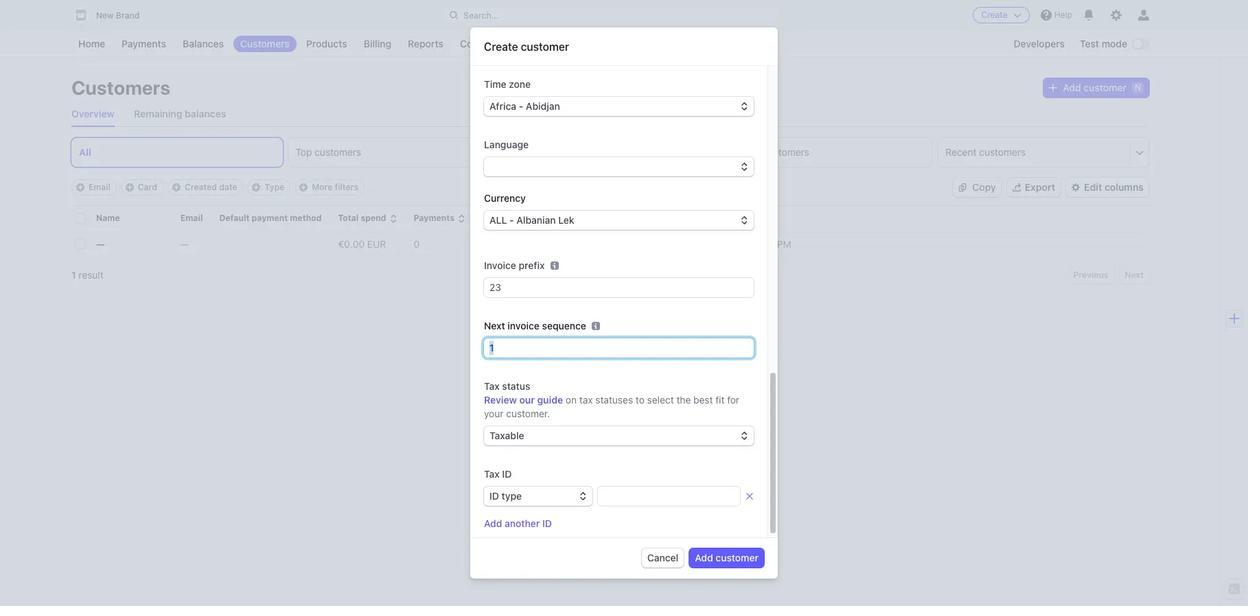Task type: locate. For each thing, give the bounding box(es) containing it.
tab list containing all
[[71, 138, 1149, 167]]

next
[[1125, 270, 1144, 280], [484, 320, 505, 332]]

0 horizontal spatial €0.00
[[338, 238, 365, 250]]

0 horizontal spatial — link
[[96, 232, 136, 255]]

1 vertical spatial customer
[[1084, 82, 1127, 93]]

customers left products
[[240, 38, 290, 49]]

1 vertical spatial -
[[510, 214, 514, 226]]

id inside popup button
[[490, 490, 499, 502]]

1 vertical spatial next
[[484, 320, 505, 332]]

default
[[219, 213, 250, 223]]

oct 17, 7:21 pm
[[718, 238, 791, 250]]

tax up the "review"
[[484, 380, 500, 392]]

0 horizontal spatial €0.00 eur
[[338, 238, 386, 250]]

0 horizontal spatial -
[[510, 214, 514, 226]]

search…
[[464, 10, 498, 20]]

€0.00 eur down "total spend"
[[338, 238, 386, 250]]

products link
[[299, 36, 354, 52]]

customers right time
[[558, 146, 604, 158]]

developers
[[1014, 38, 1065, 49]]

billing link
[[357, 36, 398, 52]]

add left another
[[484, 518, 502, 529]]

2 — from the left
[[180, 238, 189, 250]]

more inside button
[[515, 38, 538, 49]]

balances
[[185, 108, 226, 119]]

1 vertical spatial tax
[[484, 468, 500, 480]]

overview
[[71, 108, 115, 119]]

africa - abidjan button
[[484, 97, 754, 116]]

dispute losses
[[546, 213, 607, 223]]

1 vertical spatial tab list
[[71, 138, 1149, 167]]

1 vertical spatial payments
[[414, 213, 455, 223]]

0 horizontal spatial add customer
[[695, 552, 759, 564]]

add inside button
[[695, 552, 713, 564]]

2 €0.00 eur link from the left
[[482, 232, 546, 255]]

0 horizontal spatial €0.00 eur link
[[338, 232, 414, 255]]

eur
[[367, 238, 386, 250], [511, 238, 530, 250]]

1 horizontal spatial eur
[[511, 238, 530, 250]]

1 vertical spatial id
[[490, 490, 499, 502]]

0 vertical spatial id
[[502, 468, 512, 480]]

billing
[[364, 38, 391, 49]]

customer.
[[506, 408, 550, 420]]

id
[[502, 468, 512, 480], [490, 490, 499, 502], [542, 518, 552, 529]]

for
[[727, 394, 740, 406]]

add right svg image
[[1063, 82, 1081, 93]]

create for create
[[981, 10, 1008, 20]]

0 vertical spatial create
[[981, 10, 1008, 20]]

1 horizontal spatial email
[[180, 213, 203, 223]]

email
[[89, 182, 110, 192], [180, 213, 203, 223]]

create up developers link
[[981, 10, 1008, 20]]

- for africa
[[519, 100, 523, 112]]

our
[[519, 394, 535, 406]]

0 horizontal spatial next
[[484, 320, 505, 332]]

add right "cancel"
[[695, 552, 713, 564]]

2 — link from the left
[[180, 232, 219, 255]]

recent
[[946, 146, 977, 158]]

2 tax from the top
[[484, 468, 500, 480]]

on
[[566, 394, 577, 406]]

create inside button
[[981, 10, 1008, 20]]

tax up id type
[[484, 468, 500, 480]]

0 horizontal spatial eur
[[367, 238, 386, 250]]

— right select item option
[[96, 238, 105, 250]]

svg image
[[1049, 84, 1057, 92]]

1 tab list from the top
[[71, 102, 1149, 127]]

eur up invoice prefix
[[511, 238, 530, 250]]

customers for top customers
[[315, 146, 361, 158]]

1 horizontal spatial -
[[519, 100, 523, 112]]

2 horizontal spatial id
[[542, 518, 552, 529]]

customers right top
[[315, 146, 361, 158]]

1 horizontal spatial add
[[695, 552, 713, 564]]

€0.00 eur link down spend
[[338, 232, 414, 255]]

1 horizontal spatial id
[[502, 468, 512, 480]]

2 €0.00 eur from the left
[[482, 238, 530, 250]]

€0.00 down total
[[338, 238, 365, 250]]

1 horizontal spatial — link
[[180, 232, 219, 255]]

overview link
[[71, 102, 115, 126]]

dispute
[[546, 213, 578, 223]]

cancel button
[[642, 549, 684, 568]]

id inside 'button'
[[542, 518, 552, 529]]

1 horizontal spatial more
[[515, 38, 538, 49]]

1 vertical spatial more
[[312, 182, 333, 192]]

developers link
[[1007, 36, 1072, 52]]

email right add email image
[[89, 182, 110, 192]]

add customer
[[1063, 82, 1127, 93], [695, 552, 759, 564]]

new brand button
[[71, 5, 153, 25]]

- right africa
[[519, 100, 523, 112]]

0 horizontal spatial id
[[490, 490, 499, 502]]

1 horizontal spatial €0.00 eur
[[482, 238, 530, 250]]

€0.00 eur link
[[338, 232, 414, 255], [482, 232, 546, 255]]

1 horizontal spatial create
[[981, 10, 1008, 20]]

0 horizontal spatial create
[[484, 41, 518, 53]]

0 horizontal spatial payments
[[122, 38, 166, 49]]

losses
[[581, 213, 607, 223]]

1 €0.00 eur from the left
[[338, 238, 386, 250]]

2 horizontal spatial customer
[[1084, 82, 1127, 93]]

next left invoice
[[484, 320, 505, 332]]

0 vertical spatial created
[[185, 182, 217, 192]]

0 horizontal spatial more
[[312, 182, 333, 192]]

1 customers from the left
[[315, 146, 361, 158]]

create customer
[[484, 41, 569, 53]]

2 vertical spatial customer
[[716, 552, 759, 564]]

— link down name
[[96, 232, 136, 255]]

1 horizontal spatial €0.00 eur link
[[482, 232, 546, 255]]

add card image
[[126, 183, 134, 192]]

None text field
[[484, 338, 754, 358]]

created right the add created date icon
[[185, 182, 217, 192]]

€0.00 eur
[[338, 238, 386, 250], [482, 238, 530, 250]]

new
[[96, 10, 114, 21]]

tax status
[[484, 380, 530, 392]]

created
[[185, 182, 217, 192], [718, 213, 751, 223]]

4 customers from the left
[[979, 146, 1026, 158]]

0 horizontal spatial customers
[[71, 76, 170, 99]]

1 horizontal spatial next
[[1125, 270, 1144, 280]]

1 horizontal spatial payments
[[414, 213, 455, 223]]

1 vertical spatial created
[[718, 213, 751, 223]]

0 vertical spatial add
[[1063, 82, 1081, 93]]

edit columns
[[1084, 181, 1144, 193]]

tab list down africa - abidjan popup button
[[71, 138, 1149, 167]]

0 vertical spatial more
[[515, 38, 538, 49]]

created for created
[[718, 213, 751, 223]]

more up zone
[[515, 38, 538, 49]]

more for more
[[515, 38, 538, 49]]

1 horizontal spatial created
[[718, 213, 751, 223]]

0 vertical spatial tax
[[484, 380, 500, 392]]

created up oct on the right of the page
[[718, 213, 751, 223]]

Invoice prefix text field
[[484, 278, 754, 297]]

prefix
[[519, 260, 545, 271]]

create for create customer
[[484, 41, 518, 53]]

add type image
[[252, 183, 261, 192]]

previous button
[[1068, 267, 1114, 284]]

0 horizontal spatial email
[[89, 182, 110, 192]]

1 horizontal spatial —
[[180, 238, 189, 250]]

0 vertical spatial -
[[519, 100, 523, 112]]

payments up "0" "link"
[[414, 213, 455, 223]]

toolbar
[[71, 179, 365, 196]]

2 vertical spatial add
[[695, 552, 713, 564]]

next invoice sequence
[[484, 320, 586, 332]]

svg image
[[959, 183, 967, 192]]

customers up copy
[[979, 146, 1026, 158]]

total spend
[[338, 213, 386, 223]]

€0.00 eur up 'invoice'
[[482, 238, 530, 250]]

your
[[484, 408, 504, 420]]

0 vertical spatial customer
[[521, 41, 569, 53]]

customers right 'repeat'
[[763, 146, 809, 158]]

add for add another id 'button'
[[484, 518, 502, 529]]

more right the add more filters image
[[312, 182, 333, 192]]

customers
[[240, 38, 290, 49], [71, 76, 170, 99]]

2 tab list from the top
[[71, 138, 1149, 167]]

0 horizontal spatial —
[[96, 238, 105, 250]]

1 horizontal spatial €0.00
[[482, 238, 509, 250]]

email down the add created date icon
[[180, 213, 203, 223]]

payments down brand at the left top
[[122, 38, 166, 49]]

status
[[502, 380, 530, 392]]

—
[[96, 238, 105, 250], [180, 238, 189, 250]]

oct
[[718, 238, 734, 250]]

tab list
[[71, 102, 1149, 127], [71, 138, 1149, 167]]

add customer right svg image
[[1063, 82, 1127, 93]]

1 tax from the top
[[484, 380, 500, 392]]

tab list up first-time customers link
[[71, 102, 1149, 127]]

repeat
[[729, 146, 760, 158]]

remaining
[[134, 108, 182, 119]]

— link
[[96, 232, 136, 255], [180, 232, 219, 255]]

0 vertical spatial payments
[[122, 38, 166, 49]]

more inside toolbar
[[312, 182, 333, 192]]

Search… search field
[[442, 7, 779, 24]]

add customer right "cancel"
[[695, 552, 759, 564]]

0 vertical spatial next
[[1125, 270, 1144, 280]]

€0.00 eur link up invoice prefix
[[482, 232, 546, 255]]

-
[[519, 100, 523, 112], [510, 214, 514, 226]]

add inside 'button'
[[484, 518, 502, 529]]

all
[[79, 146, 91, 158]]

Select Item checkbox
[[76, 239, 85, 249]]

id type
[[490, 490, 522, 502]]

0 horizontal spatial add
[[484, 518, 502, 529]]

add created date image
[[172, 183, 181, 192]]

0 vertical spatial tab list
[[71, 102, 1149, 127]]

customers up the overview
[[71, 76, 170, 99]]

id right another
[[542, 518, 552, 529]]

1 eur from the left
[[367, 238, 386, 250]]

next right previous
[[1125, 270, 1144, 280]]

card
[[138, 182, 157, 192]]

€0.00 up 'invoice'
[[482, 238, 509, 250]]

- inside popup button
[[519, 100, 523, 112]]

repeat customers
[[729, 146, 809, 158]]

1 vertical spatial create
[[484, 41, 518, 53]]

0 vertical spatial customers
[[240, 38, 290, 49]]

3 customers from the left
[[763, 146, 809, 158]]

eur down spend
[[367, 238, 386, 250]]

id left type
[[490, 490, 499, 502]]

next for next invoice sequence
[[484, 320, 505, 332]]

0 horizontal spatial created
[[185, 182, 217, 192]]

— down the add created date icon
[[180, 238, 189, 250]]

tax
[[579, 394, 593, 406]]

— link down default
[[180, 232, 219, 255]]

customers for recent customers
[[979, 146, 1026, 158]]

1 horizontal spatial customer
[[716, 552, 759, 564]]

next for next
[[1125, 270, 1144, 280]]

payments
[[122, 38, 166, 49], [414, 213, 455, 223]]

id up id type
[[502, 468, 512, 480]]

2 vertical spatial id
[[542, 518, 552, 529]]

- right all
[[510, 214, 514, 226]]

top
[[296, 146, 312, 158]]

lek
[[558, 214, 574, 226]]

None text field
[[598, 487, 740, 506]]

1 vertical spatial add
[[484, 518, 502, 529]]

result
[[79, 269, 103, 281]]

customers
[[315, 146, 361, 158], [558, 146, 604, 158], [763, 146, 809, 158], [979, 146, 1026, 158]]

date
[[219, 182, 237, 192]]

all
[[490, 214, 507, 226]]

add customer button
[[690, 549, 764, 568]]

connect link
[[453, 36, 505, 52]]

next inside button
[[1125, 270, 1144, 280]]

- inside dropdown button
[[510, 214, 514, 226]]

1
[[71, 269, 76, 281]]

1 horizontal spatial add customer
[[1063, 82, 1127, 93]]

new brand
[[96, 10, 139, 21]]

1 vertical spatial add customer
[[695, 552, 759, 564]]

customers for repeat customers
[[763, 146, 809, 158]]

create down search…
[[484, 41, 518, 53]]

id type button
[[484, 487, 593, 506]]

add another id
[[484, 518, 552, 529]]

time
[[484, 78, 506, 90]]

first-time customers link
[[505, 138, 716, 167]]

on tax statuses to select the best fit for your customer.
[[484, 394, 740, 420]]



Task type: vqa. For each thing, say whether or not it's contained in the screenshot.
the Account
no



Task type: describe. For each thing, give the bounding box(es) containing it.
2 €0.00 from the left
[[482, 238, 509, 250]]

add customer inside button
[[695, 552, 759, 564]]

remaining balances
[[134, 108, 226, 119]]

reports
[[408, 38, 444, 49]]

add email image
[[76, 183, 84, 192]]

total
[[338, 213, 359, 223]]

albanian
[[517, 214, 556, 226]]

all link
[[71, 138, 283, 167]]

default payment method
[[219, 213, 322, 223]]

- for all
[[510, 214, 514, 226]]

next button
[[1120, 267, 1149, 284]]

the
[[677, 394, 691, 406]]

to
[[636, 394, 645, 406]]

add more filters image
[[300, 183, 308, 192]]

spend
[[361, 213, 386, 223]]

tax id
[[484, 468, 512, 480]]

repeat customers link
[[721, 138, 933, 167]]

customers link
[[233, 36, 297, 52]]

currency
[[484, 192, 526, 204]]

export
[[1025, 181, 1055, 193]]

2 horizontal spatial add
[[1063, 82, 1081, 93]]

2 eur from the left
[[511, 238, 530, 250]]

1 vertical spatial email
[[180, 213, 203, 223]]

1 horizontal spatial customers
[[240, 38, 290, 49]]

n
[[1135, 82, 1141, 93]]

0
[[414, 238, 420, 250]]

sequence
[[542, 320, 586, 332]]

tab list containing overview
[[71, 102, 1149, 127]]

more for more filters
[[312, 182, 333, 192]]

7:21
[[754, 238, 775, 250]]

cancel
[[647, 552, 679, 564]]

created for created date
[[185, 182, 217, 192]]

balances link
[[176, 36, 231, 52]]

17,
[[737, 238, 751, 250]]

type
[[502, 490, 522, 502]]

tax for tax status
[[484, 380, 500, 392]]

time
[[536, 146, 555, 158]]

add for add customer button on the bottom right of the page
[[695, 552, 713, 564]]

1 — from the left
[[96, 238, 105, 250]]

review
[[484, 394, 517, 406]]

refunds
[[482, 213, 516, 223]]

columns
[[1105, 181, 1144, 193]]

pm
[[777, 238, 791, 250]]

toolbar containing email
[[71, 179, 365, 196]]

review our guide link
[[484, 394, 563, 406]]

1 — link from the left
[[96, 232, 136, 255]]

invoice
[[508, 320, 540, 332]]

africa
[[490, 100, 516, 112]]

best
[[694, 394, 713, 406]]

0 horizontal spatial customer
[[521, 41, 569, 53]]

Select All checkbox
[[76, 214, 85, 223]]

test mode
[[1080, 38, 1127, 49]]

test
[[1080, 38, 1099, 49]]

1 €0.00 from the left
[[338, 238, 365, 250]]

open overflow menu image
[[1136, 148, 1144, 156]]

2 customers from the left
[[558, 146, 604, 158]]

create button
[[973, 7, 1030, 23]]

add another id button
[[484, 517, 552, 531]]

africa - abidjan
[[490, 100, 560, 112]]

payment
[[252, 213, 288, 223]]

created date
[[185, 182, 237, 192]]

home
[[78, 38, 105, 49]]

1 €0.00 eur link from the left
[[338, 232, 414, 255]]

guide
[[537, 394, 563, 406]]

top customers link
[[288, 138, 499, 167]]

time zone
[[484, 78, 531, 90]]

type
[[265, 182, 285, 192]]

export button
[[1007, 178, 1061, 197]]

home link
[[71, 36, 112, 52]]

copy
[[973, 181, 996, 193]]

method
[[290, 213, 322, 223]]

invoice
[[484, 260, 516, 271]]

language
[[484, 139, 529, 150]]

remaining balances link
[[134, 102, 226, 126]]

more filters
[[312, 182, 358, 192]]

invoice prefix
[[484, 260, 545, 271]]

balances
[[183, 38, 224, 49]]

another
[[505, 518, 540, 529]]

edit columns button
[[1066, 178, 1149, 197]]

customer inside button
[[716, 552, 759, 564]]

0 vertical spatial add customer
[[1063, 82, 1127, 93]]

copy button
[[953, 178, 1002, 197]]

fit
[[716, 394, 725, 406]]

tax for tax id
[[484, 468, 500, 480]]

first-time customers
[[512, 146, 604, 158]]

more button
[[508, 36, 559, 52]]

brand
[[116, 10, 139, 21]]

1 result
[[71, 269, 103, 281]]

select
[[647, 394, 674, 406]]

0 vertical spatial email
[[89, 182, 110, 192]]

edit
[[1084, 181, 1102, 193]]

1 vertical spatial customers
[[71, 76, 170, 99]]

connect
[[460, 38, 498, 49]]



